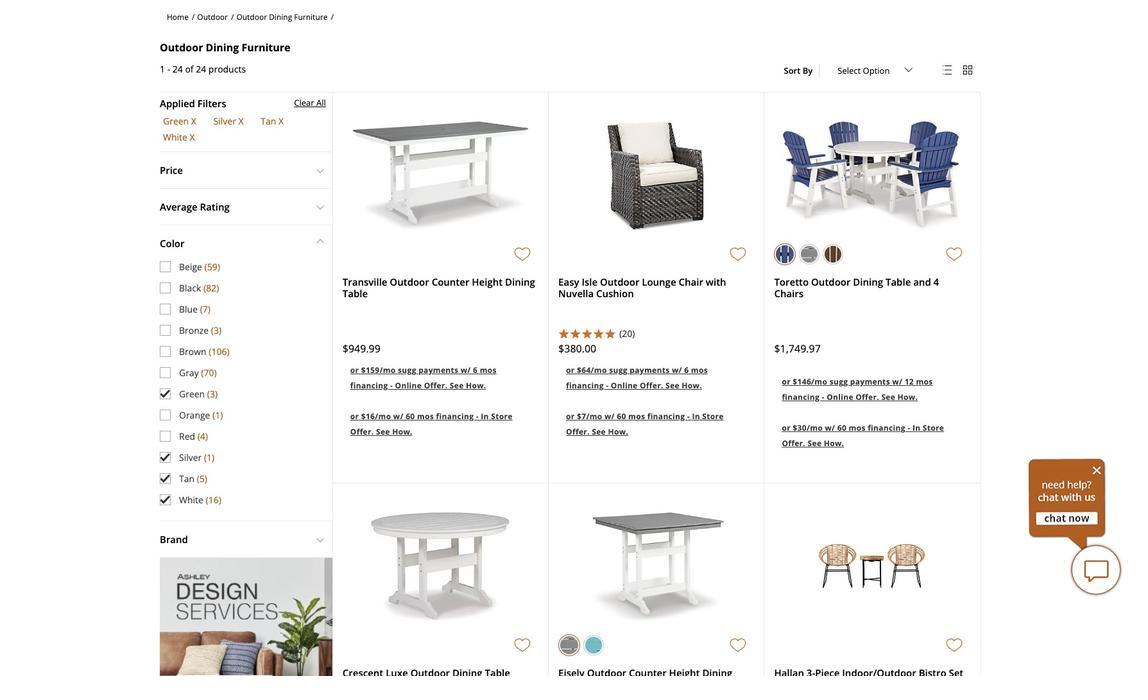 Task type: vqa. For each thing, say whether or not it's contained in the screenshot.


Task type: locate. For each thing, give the bounding box(es) containing it.
60 right $30/mo on the bottom
[[838, 422, 847, 433]]

- right '1'
[[167, 63, 170, 75]]

online inside or $64/mo sugg payments w/ 6 mos financing - online offer. see how.
[[611, 380, 638, 391]]

0 horizontal spatial sugg
[[398, 365, 417, 375]]

- down $159/mo on the bottom
[[390, 380, 393, 391]]

how. down the or $146/mo sugg payments w/ 12 mos financing - online offer. see how.
[[824, 438, 845, 449]]

mos inside or $159/mo sugg payments w/ 6 mos financing - online offer. see how.
[[480, 365, 497, 375]]

(1) for orange (1)
[[213, 409, 223, 421]]

easy
[[559, 275, 580, 288]]

height
[[472, 275, 503, 288]]

chairs
[[775, 287, 804, 300]]

offer. up 'or $16/mo w/ 60 mos financing - in store offer. see how.' button
[[424, 380, 448, 391]]

outdoor inside transville outdoor counter height dining table
[[390, 275, 429, 288]]

payments left 12
[[851, 376, 891, 387]]

average
[[160, 201, 198, 213]]

online up the or $7/mo w/ 60 mos financing - in store offer. see how.
[[611, 380, 638, 391]]

60 right $16/mo
[[406, 411, 415, 422]]

- inside or $159/mo sugg payments w/ 6 mos financing - online offer. see how.
[[390, 380, 393, 391]]

outdoor right home link
[[197, 12, 228, 22]]

or inside or $64/mo sugg payments w/ 6 mos financing - online offer. see how.
[[566, 365, 575, 375]]

financing inside or $16/mo w/ 60 mos financing - in store offer. see how.
[[436, 411, 474, 422]]

store for $949.99
[[491, 411, 513, 422]]

main content
[[160, 4, 982, 676]]

mos inside the or $7/mo w/ 60 mos financing - in store offer. see how.
[[629, 411, 645, 422]]

silver for silver (1)
[[179, 452, 202, 464]]

offer. up or $7/mo w/ 60 mos financing - in store offer. see how. button
[[640, 380, 664, 391]]

see up 'or $16/mo w/ 60 mos financing - in store offer. see how.' button
[[450, 380, 464, 391]]

(59)
[[205, 261, 220, 273]]

(3) for green (3)
[[207, 388, 218, 400]]

1 horizontal spatial sugg
[[609, 365, 628, 375]]

2 6 from the left
[[685, 365, 689, 375]]

red
[[179, 430, 195, 443]]

online for $1,749.97
[[827, 392, 854, 402]]

or inside the or $146/mo sugg payments w/ 12 mos financing - online offer. see how.
[[782, 376, 791, 387]]

how. down (20) 'link'
[[682, 380, 702, 391]]

chair
[[679, 275, 704, 288]]

1 horizontal spatial store
[[703, 411, 724, 422]]

financing inside or $159/mo sugg payments w/ 6 mos financing - online offer. see how.
[[350, 380, 388, 391]]

(106)
[[209, 346, 230, 358]]

1 vertical spatial tan
[[179, 473, 195, 485]]

w/ right $30/mo on the bottom
[[825, 422, 836, 433]]

payments up 'or $16/mo w/ 60 mos financing - in store offer. see how.' button
[[419, 365, 459, 375]]

table left the and
[[886, 275, 911, 288]]

1 vertical spatial outdoor dining furniture
[[160, 41, 291, 55]]

or $159/mo sugg payments w/ 6 mos financing - online offer. see how.
[[350, 365, 497, 391]]

see down $7/mo
[[592, 426, 606, 437]]

tan for x
[[261, 115, 276, 127]]

financing
[[350, 380, 388, 391], [566, 380, 604, 391], [782, 392, 820, 402], [436, 411, 474, 422], [648, 411, 685, 422], [868, 422, 906, 433]]

- inside or $64/mo sugg payments w/ 6 mos financing - online offer. see how.
[[606, 380, 609, 391]]

see inside or $30/mo w/ 60 mos financing - in store offer. see how.
[[808, 438, 822, 449]]

$380.00
[[559, 341, 597, 356]]

2 horizontal spatial in
[[913, 422, 921, 433]]

in
[[481, 411, 489, 422], [692, 411, 701, 422], [913, 422, 921, 433]]

(3) up (106)
[[211, 324, 222, 337]]

financing down 'or $159/mo sugg payments w/ 6 mos financing - online offer. see how.' button
[[436, 411, 474, 422]]

or left $7/mo
[[566, 411, 575, 422]]

how. inside or $30/mo w/ 60 mos financing - in store offer. see how.
[[824, 438, 845, 449]]

(7)
[[200, 303, 211, 315]]

sugg right the $146/mo
[[830, 376, 848, 387]]

see down $30/mo on the bottom
[[808, 438, 822, 449]]

0 vertical spatial outdoor dining furniture
[[237, 12, 328, 22]]

x for silver x
[[239, 115, 244, 127]]

0 vertical spatial white
[[163, 131, 187, 143]]

1 horizontal spatial furniture
[[294, 12, 328, 22]]

how. inside or $16/mo w/ 60 mos financing - in store offer. see how.
[[392, 426, 413, 437]]

60 inside or $30/mo w/ 60 mos financing - in store offer. see how.
[[838, 422, 847, 433]]

1 horizontal spatial 6
[[685, 365, 689, 375]]

or left $64/mo
[[566, 365, 575, 375]]

or left $30/mo on the bottom
[[782, 422, 791, 433]]

table inside transville outdoor counter height dining table
[[343, 287, 368, 300]]

lounge
[[642, 275, 677, 288]]

white x link
[[163, 131, 195, 143]]

silver x
[[214, 115, 244, 127]]

or $146/mo sugg payments w/ 12 mos financing - online offer. see how.
[[782, 376, 933, 402]]

1 horizontal spatial table
[[886, 275, 911, 288]]

0 horizontal spatial table
[[343, 287, 368, 300]]

0 horizontal spatial online
[[395, 380, 422, 391]]

blue (7)
[[179, 303, 211, 315]]

toretto
[[775, 275, 809, 288]]

rating
[[200, 201, 230, 213]]

1 horizontal spatial tan
[[261, 115, 276, 127]]

- inside the or $7/mo w/ 60 mos financing - in store offer. see how.
[[688, 411, 690, 422]]

24 right of
[[196, 63, 206, 75]]

payments inside or $64/mo sugg payments w/ 6 mos financing - online offer. see how.
[[630, 365, 670, 375]]

6 for $380.00
[[685, 365, 689, 375]]

(70)
[[201, 367, 217, 379]]

how. down 12
[[898, 392, 918, 402]]

1
[[160, 63, 165, 75]]

orange (1)
[[179, 409, 223, 421]]

and
[[914, 275, 932, 288]]

1 horizontal spatial payments
[[630, 365, 670, 375]]

easy isle lounge chair with cushion, , large image
[[606, 119, 708, 234]]

white down green x
[[163, 131, 187, 143]]

online inside or $159/mo sugg payments w/ 6 mos financing - online offer. see how.
[[395, 380, 422, 391]]

(4)
[[198, 430, 208, 443]]

online down $159/mo on the bottom
[[395, 380, 422, 391]]

white (16)
[[179, 494, 221, 506]]

see inside or $16/mo w/ 60 mos financing - in store offer. see how.
[[376, 426, 390, 437]]

in down 12
[[913, 422, 921, 433]]

bronze (3)
[[179, 324, 222, 337]]

1 horizontal spatial 24
[[196, 63, 206, 75]]

or left the $146/mo
[[782, 376, 791, 387]]

w/
[[461, 365, 471, 375], [672, 365, 682, 375], [893, 376, 903, 387], [394, 411, 404, 422], [605, 411, 615, 422], [825, 422, 836, 433]]

financing down the $146/mo
[[782, 392, 820, 402]]

w/ down (20) 'link'
[[672, 365, 682, 375]]

online down the $146/mo
[[827, 392, 854, 402]]

offer. down $7/mo
[[566, 426, 590, 437]]

0 horizontal spatial 60
[[406, 411, 415, 422]]

payments inside the or $146/mo sugg payments w/ 12 mos financing - online offer. see how.
[[851, 376, 891, 387]]

60 inside or $16/mo w/ 60 mos financing - in store offer. see how.
[[406, 411, 415, 422]]

tan left (5) on the bottom of page
[[179, 473, 195, 485]]

(5)
[[197, 473, 207, 485]]

or $146/mo sugg payments w/ 12 mos financing - online offer. see how. button
[[775, 365, 971, 411]]

sugg inside or $159/mo sugg payments w/ 6 mos financing - online offer. see how.
[[398, 365, 417, 375]]

outdoor right isle
[[600, 275, 640, 288]]

w/ inside or $16/mo w/ 60 mos financing - in store offer. see how.
[[394, 411, 404, 422]]

or inside or $159/mo sugg payments w/ 6 mos financing - online offer. see how.
[[350, 365, 359, 375]]

tan right silver x link
[[261, 115, 276, 127]]

1 6 from the left
[[473, 365, 478, 375]]

or $30/mo w/ 60 mos financing - in store offer. see how.
[[782, 422, 945, 449]]

outdoor up of
[[160, 41, 203, 55]]

2 horizontal spatial online
[[827, 392, 854, 402]]

$1,749.97
[[775, 341, 821, 356]]

1 - 24                                                        of                     24                     products region
[[160, 59, 246, 79]]

2 horizontal spatial payments
[[851, 376, 891, 387]]

sugg inside the or $146/mo sugg payments w/ 12 mos financing - online offer. see how.
[[830, 376, 848, 387]]

store for $1,749.97
[[923, 422, 945, 433]]

how. down or $159/mo sugg payments w/ 6 mos financing - online offer. see how.
[[392, 426, 413, 437]]

green up white x link
[[163, 115, 189, 127]]

x
[[191, 115, 196, 127], [239, 115, 244, 127], [279, 115, 284, 127], [190, 131, 195, 143]]

silver up the tan (5)
[[179, 452, 202, 464]]

0 horizontal spatial in
[[481, 411, 489, 422]]

0 vertical spatial green
[[163, 115, 189, 127]]

furniture
[[294, 12, 328, 22], [242, 41, 291, 55]]

see up or $30/mo w/ 60 mos financing - in store offer. see how. button
[[882, 392, 896, 402]]

mos inside or $30/mo w/ 60 mos financing - in store offer. see how.
[[849, 422, 866, 433]]

store inside or $16/mo w/ 60 mos financing - in store offer. see how.
[[491, 411, 513, 422]]

how. inside the or $146/mo sugg payments w/ 12 mos financing - online offer. see how.
[[898, 392, 918, 402]]

w/ up 'or $16/mo w/ 60 mos financing - in store offer. see how.' button
[[461, 365, 471, 375]]

1 horizontal spatial online
[[611, 380, 638, 391]]

0 horizontal spatial tan
[[179, 473, 195, 485]]

0 vertical spatial tan
[[261, 115, 276, 127]]

6 up 'or $16/mo w/ 60 mos financing - in store offer. see how.' button
[[473, 365, 478, 375]]

sugg for $949.99
[[398, 365, 417, 375]]

offer.
[[424, 380, 448, 391], [640, 380, 664, 391], [856, 392, 880, 402], [350, 426, 374, 437], [566, 426, 590, 437], [782, 438, 806, 449]]

financing down or $64/mo sugg payments w/ 6 mos financing - online offer. see how. 'button'
[[648, 411, 685, 422]]

or $30/mo w/ 60 mos financing - in store offer. see how. button
[[775, 411, 971, 458]]

0 horizontal spatial 24
[[173, 63, 183, 75]]

home
[[167, 12, 189, 22]]

tan
[[261, 115, 276, 127], [179, 473, 195, 485]]

- down $64/mo
[[606, 380, 609, 391]]

option
[[863, 65, 890, 77]]

see inside the or $146/mo sugg payments w/ 12 mos financing - online offer. see how.
[[882, 392, 896, 402]]

financing inside or $30/mo w/ 60 mos financing - in store offer. see how.
[[868, 422, 906, 433]]

w/ left 12
[[893, 376, 903, 387]]

or down $949.99
[[350, 365, 359, 375]]

(1) for silver (1)
[[204, 452, 215, 464]]

1 vertical spatial furniture
[[242, 41, 291, 55]]

mos
[[480, 365, 497, 375], [691, 365, 708, 375], [917, 376, 933, 387], [417, 411, 434, 422], [629, 411, 645, 422], [849, 422, 866, 433]]

store
[[491, 411, 513, 422], [703, 411, 724, 422], [923, 422, 945, 433]]

or inside or $30/mo w/ 60 mos financing - in store offer. see how.
[[782, 422, 791, 433]]

(3) for bronze (3)
[[211, 324, 222, 337]]

table
[[886, 275, 911, 288], [343, 287, 368, 300]]

outdoor left counter
[[390, 275, 429, 288]]

online inside the or $146/mo sugg payments w/ 12 mos financing - online offer. see how.
[[827, 392, 854, 402]]

2 horizontal spatial sugg
[[830, 376, 848, 387]]

clear all link
[[294, 96, 326, 109]]

by
[[803, 65, 813, 77]]

60 right $7/mo
[[617, 411, 627, 422]]

of
[[185, 63, 194, 75]]

0 vertical spatial (3)
[[211, 324, 222, 337]]

table inside the toretto outdoor dining table and 4 chairs
[[886, 275, 911, 288]]

mos inside or $64/mo sugg payments w/ 6 mos financing - online offer. see how.
[[691, 365, 708, 375]]

payments
[[419, 365, 459, 375], [630, 365, 670, 375], [851, 376, 891, 387]]

1 horizontal spatial silver
[[214, 115, 236, 127]]

- down the $146/mo
[[822, 392, 825, 402]]

silver down filters
[[214, 115, 236, 127]]

24 left of
[[173, 63, 183, 75]]

financing down $64/mo
[[566, 380, 604, 391]]

in down 'or $159/mo sugg payments w/ 6 mos financing - online offer. see how.' button
[[481, 411, 489, 422]]

how. down or $64/mo sugg payments w/ 6 mos financing - online offer. see how.
[[608, 426, 629, 437]]

0 horizontal spatial 6
[[473, 365, 478, 375]]

how. up 'or $16/mo w/ 60 mos financing - in store offer. see how.' button
[[466, 380, 486, 391]]

$30/mo
[[793, 422, 823, 433]]

sugg inside or $64/mo sugg payments w/ 6 mos financing - online offer. see how.
[[609, 365, 628, 375]]

(3) down (70)
[[207, 388, 218, 400]]

1 horizontal spatial 60
[[617, 411, 627, 422]]

0 vertical spatial (1)
[[213, 409, 223, 421]]

or inside the or $7/mo w/ 60 mos financing - in store offer. see how.
[[566, 411, 575, 422]]

w/ inside the or $146/mo sugg payments w/ 12 mos financing - online offer. see how.
[[893, 376, 903, 387]]

w/ right $16/mo
[[394, 411, 404, 422]]

(1)
[[213, 409, 223, 421], [204, 452, 215, 464]]

dining inside transville outdoor counter height dining table
[[505, 275, 535, 288]]

0 horizontal spatial payments
[[419, 365, 459, 375]]

financing down or $146/mo sugg payments w/ 12 mos financing - online offer. see how. button
[[868, 422, 906, 433]]

clear all
[[294, 97, 326, 108]]

green (3)
[[179, 388, 218, 400]]

or
[[350, 365, 359, 375], [566, 365, 575, 375], [782, 376, 791, 387], [350, 411, 359, 422], [566, 411, 575, 422], [782, 422, 791, 433]]

transville outdoor counter height dining table, gray/white, large image
[[587, 510, 727, 625]]

(3)
[[211, 324, 222, 337], [207, 388, 218, 400]]

select
[[838, 65, 861, 77]]

payments inside or $159/mo sugg payments w/ 6 mos financing - online offer. see how.
[[419, 365, 459, 375]]

0 vertical spatial silver
[[214, 115, 236, 127]]

in inside or $30/mo w/ 60 mos financing - in store offer. see how.
[[913, 422, 921, 433]]

(20) link
[[620, 327, 755, 341]]

offer. up or $30/mo w/ 60 mos financing - in store offer. see how. button
[[856, 392, 880, 402]]

or inside or $16/mo w/ 60 mos financing - in store offer. see how.
[[350, 411, 359, 422]]

black (82)
[[179, 282, 219, 294]]

sugg right $64/mo
[[609, 365, 628, 375]]

see up or $7/mo w/ 60 mos financing - in store offer. see how. button
[[666, 380, 680, 391]]

w/ inside or $159/mo sugg payments w/ 6 mos financing - online offer. see how.
[[461, 365, 471, 375]]

or left $16/mo
[[350, 411, 359, 422]]

in for $380.00
[[692, 411, 701, 422]]

in down or $64/mo sugg payments w/ 6 mos financing - online offer. see how. 'button'
[[692, 411, 701, 422]]

dining
[[269, 12, 292, 22], [206, 41, 239, 55], [505, 275, 535, 288], [854, 275, 884, 288]]

or for or $16/mo w/ 60 mos financing - in store offer. see how.
[[350, 411, 359, 422]]

(1) right orange
[[213, 409, 223, 421]]

in inside the or $7/mo w/ 60 mos financing - in store offer. see how.
[[692, 411, 701, 422]]

1 horizontal spatial in
[[692, 411, 701, 422]]

green for green x
[[163, 115, 189, 127]]

payments down (20) on the right
[[630, 365, 670, 375]]

1 vertical spatial (1)
[[204, 452, 215, 464]]

2 horizontal spatial store
[[923, 422, 945, 433]]

outdoor right toretto on the top right of the page
[[812, 275, 851, 288]]

tan (5)
[[179, 473, 207, 485]]

- down 12
[[908, 422, 911, 433]]

all
[[317, 97, 326, 108]]

store inside or $30/mo w/ 60 mos financing - in store offer. see how.
[[923, 422, 945, 433]]

offer. down $16/mo
[[350, 426, 374, 437]]

- down 'or $159/mo sugg payments w/ 6 mos financing - online offer. see how.' button
[[476, 411, 479, 422]]

online
[[395, 380, 422, 391], [611, 380, 638, 391], [827, 392, 854, 402]]

sugg right $159/mo on the bottom
[[398, 365, 417, 375]]

products
[[209, 63, 246, 75]]

6 inside or $159/mo sugg payments w/ 6 mos financing - online offer. see how.
[[473, 365, 478, 375]]

in for $949.99
[[481, 411, 489, 422]]

6 down (20) 'link'
[[685, 365, 689, 375]]

6 inside or $64/mo sugg payments w/ 6 mos financing - online offer. see how.
[[685, 365, 689, 375]]

green x link
[[163, 115, 196, 127]]

in inside or $16/mo w/ 60 mos financing - in store offer. see how.
[[481, 411, 489, 422]]

green up orange
[[179, 388, 205, 400]]

offer. down $30/mo on the bottom
[[782, 438, 806, 449]]

- down or $64/mo sugg payments w/ 6 mos financing - online offer. see how. 'button'
[[688, 411, 690, 422]]

- inside or $30/mo w/ 60 mos financing - in store offer. see how.
[[908, 422, 911, 433]]

store inside the or $7/mo w/ 60 mos financing - in store offer. see how.
[[703, 411, 724, 422]]

-
[[167, 63, 170, 75], [390, 380, 393, 391], [606, 380, 609, 391], [822, 392, 825, 402], [476, 411, 479, 422], [688, 411, 690, 422], [908, 422, 911, 433]]

dialogue message for liveperson image
[[1029, 458, 1106, 551]]

see inside or $64/mo sugg payments w/ 6 mos financing - online offer. see how.
[[666, 380, 680, 391]]

financing inside the or $146/mo sugg payments w/ 12 mos financing - online offer. see how.
[[782, 392, 820, 402]]

1 vertical spatial green
[[179, 388, 205, 400]]

silver for silver x
[[214, 115, 236, 127]]

1 vertical spatial (3)
[[207, 388, 218, 400]]

table up $949.99
[[343, 287, 368, 300]]

w/ right $7/mo
[[605, 411, 615, 422]]

$146/mo
[[793, 376, 828, 387]]

dining inside the toretto outdoor dining table and 4 chairs
[[854, 275, 884, 288]]

white down the tan (5)
[[179, 494, 203, 506]]

1 vertical spatial silver
[[179, 452, 202, 464]]

(1) down (4)
[[204, 452, 215, 464]]

see down $16/mo
[[376, 426, 390, 437]]

silver (1)
[[179, 452, 215, 464]]

2 24 from the left
[[196, 63, 206, 75]]

0 horizontal spatial store
[[491, 411, 513, 422]]

60 inside the or $7/mo w/ 60 mos financing - in store offer. see how.
[[617, 411, 627, 422]]

tan inside the tan x white x
[[261, 115, 276, 127]]

60 for $380.00
[[617, 411, 627, 422]]

financing down $159/mo on the bottom
[[350, 380, 388, 391]]

0 horizontal spatial silver
[[179, 452, 202, 464]]

w/ inside or $64/mo sugg payments w/ 6 mos financing - online offer. see how.
[[672, 365, 682, 375]]

2 horizontal spatial 60
[[838, 422, 847, 433]]



Task type: describe. For each thing, give the bounding box(es) containing it.
offer. inside or $30/mo w/ 60 mos financing - in store offer. see how.
[[782, 438, 806, 449]]

applied filters
[[160, 97, 226, 110]]

home link
[[167, 12, 189, 22]]

southern enterprises hallan indoor/outdoor 3-piece bistro set, , large image
[[815, 510, 930, 625]]

with
[[706, 275, 727, 288]]

$159/mo
[[361, 365, 396, 375]]

$64/mo
[[577, 365, 607, 375]]

clear
[[294, 97, 314, 108]]

$949.99
[[343, 341, 381, 356]]

cushion
[[597, 287, 634, 300]]

how. inside or $64/mo sugg payments w/ 6 mos financing - online offer. see how.
[[682, 380, 702, 391]]

outdoor inside the toretto outdoor dining table and 4 chairs
[[812, 275, 851, 288]]

brown (106)
[[179, 346, 230, 358]]

offer. inside or $159/mo sugg payments w/ 6 mos financing - online offer. see how.
[[424, 380, 448, 391]]

easy isle outdoor lounge chair with nuvella cushion
[[559, 275, 727, 300]]

outdoor dining furniture link
[[237, 12, 328, 22]]

silver x link
[[214, 115, 244, 127]]

select option
[[838, 65, 890, 77]]

60 for $1,749.97
[[838, 422, 847, 433]]

see inside or $159/mo sugg payments w/ 6 mos financing - online offer. see how.
[[450, 380, 464, 391]]

orange
[[179, 409, 210, 421]]

price
[[160, 164, 183, 177]]

or $159/mo sugg payments w/ 6 mos financing - online offer. see how. button
[[343, 354, 539, 400]]

see inside the or $7/mo w/ 60 mos financing - in store offer. see how.
[[592, 426, 606, 437]]

outdoor link
[[197, 12, 228, 22]]

green for green (3)
[[179, 388, 205, 400]]

sugg for $1,749.97
[[830, 376, 848, 387]]

applied
[[160, 97, 195, 110]]

transville outdoor counter height dining table link
[[343, 275, 535, 300]]

store for $380.00
[[703, 411, 724, 422]]

gray (70)
[[179, 367, 217, 379]]

- inside region
[[167, 63, 170, 75]]

offer. inside or $16/mo w/ 60 mos financing - in store offer. see how.
[[350, 426, 374, 437]]

(82)
[[204, 282, 219, 294]]

online for $949.99
[[395, 380, 422, 391]]

or $16/mo w/ 60 mos financing - in store offer. see how.
[[350, 411, 513, 437]]

- inside the or $146/mo sugg payments w/ 12 mos financing - online offer. see how.
[[822, 392, 825, 402]]

or $7/mo w/ 60 mos financing - in store offer. see how.
[[566, 411, 724, 437]]

gray
[[179, 367, 199, 379]]

beige (59)
[[179, 261, 220, 273]]

list view icon image
[[944, 66, 953, 75]]

brown
[[179, 346, 207, 358]]

or for or $159/mo sugg payments w/ 6 mos financing - online offer. see how.
[[350, 365, 359, 375]]

nuvella
[[559, 287, 594, 300]]

or for or $30/mo w/ 60 mos financing - in store offer. see how.
[[782, 422, 791, 433]]

how. inside or $159/mo sugg payments w/ 6 mos financing - online offer. see how.
[[466, 380, 486, 391]]

blue
[[179, 303, 198, 315]]

transville outdoor counter height dining table
[[343, 275, 535, 300]]

(16)
[[206, 494, 221, 506]]

1 - 24                                                        of                     24                     products
[[160, 63, 246, 75]]

sort by
[[784, 65, 813, 77]]

outdoor inside the easy isle outdoor lounge chair with nuvella cushion
[[600, 275, 640, 288]]

or $7/mo w/ 60 mos financing - in store offer. see how. button
[[559, 400, 755, 446]]

1 24 from the left
[[173, 63, 183, 75]]

$16/mo
[[361, 411, 391, 422]]

0 vertical spatial furniture
[[294, 12, 328, 22]]

tan x link
[[261, 115, 284, 127]]

4
[[934, 275, 940, 288]]

60 for $949.99
[[406, 411, 415, 422]]

toretto outdoor dining table and 4 chairs link
[[775, 275, 940, 300]]

offer. inside the or $146/mo sugg payments w/ 12 mos financing - online offer. see how.
[[856, 392, 880, 402]]

6 for $949.99
[[473, 365, 478, 375]]

sugg for $380.00
[[609, 365, 628, 375]]

beige
[[179, 261, 202, 273]]

outdoor right outdoor link
[[237, 12, 267, 22]]

in for $1,749.97
[[913, 422, 921, 433]]

offer. inside or $64/mo sugg payments w/ 6 mos financing - online offer. see how.
[[640, 380, 664, 391]]

w/ inside the or $7/mo w/ 60 mos financing - in store offer. see how.
[[605, 411, 615, 422]]

color
[[160, 237, 185, 250]]

payments for $1,749.97
[[851, 376, 891, 387]]

counter
[[432, 275, 470, 288]]

sort
[[784, 65, 801, 77]]

filters
[[198, 97, 226, 110]]

average rating
[[160, 201, 230, 213]]

x for green x
[[191, 115, 196, 127]]

payments for $380.00
[[630, 365, 670, 375]]

isle
[[582, 275, 598, 288]]

x for tan x white x
[[279, 115, 284, 127]]

crescent luxe outdoor dining table, , large image
[[369, 510, 513, 625]]

or $64/mo sugg payments w/ 6 mos financing - online offer. see how. button
[[559, 354, 755, 400]]

tan for (5)
[[179, 473, 195, 485]]

transville outdoor counter height dining table, , large image
[[350, 119, 531, 234]]

toretto outdoor dining table and 4 chairs, blue/white, large image
[[781, 119, 965, 234]]

red (4)
[[179, 430, 208, 443]]

4.8 image
[[559, 328, 617, 338]]

or for or $64/mo sugg payments w/ 6 mos financing - online offer. see how.
[[566, 365, 575, 375]]

online for $380.00
[[611, 380, 638, 391]]

1 vertical spatial white
[[179, 494, 203, 506]]

(20)
[[620, 327, 635, 340]]

financing inside the or $7/mo w/ 60 mos financing - in store offer. see how.
[[648, 411, 685, 422]]

- inside or $16/mo w/ 60 mos financing - in store offer. see how.
[[476, 411, 479, 422]]

or for or $7/mo w/ 60 mos financing - in store offer. see how.
[[566, 411, 575, 422]]

easy isle outdoor lounge chair with nuvella cushion link
[[559, 275, 727, 300]]

or for or $146/mo sugg payments w/ 12 mos financing - online offer. see how.
[[782, 376, 791, 387]]

or $64/mo sugg payments w/ 6 mos financing - online offer. see how.
[[566, 365, 708, 391]]

transville
[[343, 275, 388, 288]]

grid view icon image
[[964, 66, 973, 75]]

financing inside or $64/mo sugg payments w/ 6 mos financing - online offer. see how.
[[566, 380, 604, 391]]

how. inside the or $7/mo w/ 60 mos financing - in store offer. see how.
[[608, 426, 629, 437]]

mos inside the or $146/mo sugg payments w/ 12 mos financing - online offer. see how.
[[917, 376, 933, 387]]

or $16/mo w/ 60 mos financing - in store offer. see how. button
[[343, 400, 539, 446]]

mos inside or $16/mo w/ 60 mos financing - in store offer. see how.
[[417, 411, 434, 422]]

w/ inside or $30/mo w/ 60 mos financing - in store offer. see how.
[[825, 422, 836, 433]]

main content containing outdoor dining furniture
[[160, 4, 982, 676]]

white inside the tan x white x
[[163, 131, 187, 143]]

black
[[179, 282, 201, 294]]

0 horizontal spatial furniture
[[242, 41, 291, 55]]

payments for $949.99
[[419, 365, 459, 375]]

bronze
[[179, 324, 209, 337]]

chat bubble mobile view image
[[1071, 545, 1122, 596]]

brand
[[160, 533, 188, 546]]

tan x white x
[[163, 115, 284, 143]]

green x
[[163, 115, 196, 127]]

offer. inside the or $7/mo w/ 60 mos financing - in store offer. see how.
[[566, 426, 590, 437]]



